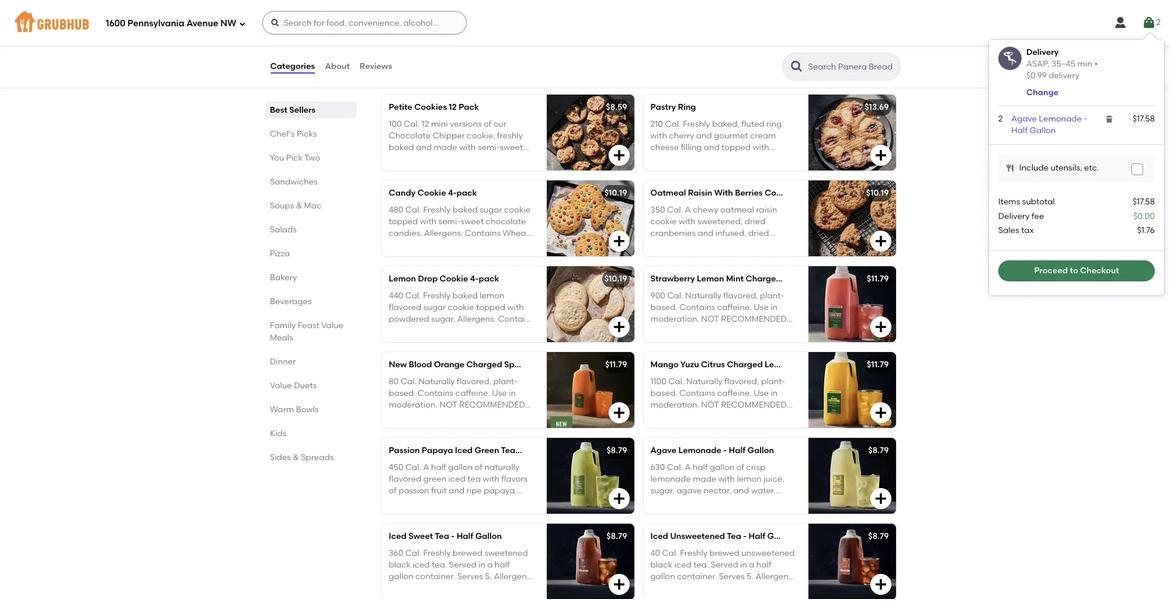 Task type: locate. For each thing, give the bounding box(es) containing it.
0 horizontal spatial in
[[479, 560, 486, 570]]

iced inside "360 cal. freshly brewed sweetened black iced tea. served in a half gallon container. serves 5. allergens: none"
[[413, 560, 430, 570]]

half inside agave lemonade - half gallon
[[1012, 126, 1028, 136]]

a for and
[[685, 33, 691, 43]]

delivery icon image
[[999, 47, 1022, 70]]

allergens: inside the 210 cal. freshly baked, fluted ring with cherry and gourmet cream cheese filling and topped with streusel and icing. serves 12. allergens: contains wheat, milk, egg
[[651, 166, 689, 176]]

1 horizontal spatial semi-
[[740, 45, 762, 55]]

0 horizontal spatial black
[[389, 560, 411, 570]]

1 horizontal spatial iced
[[455, 446, 473, 456]]

1 vertical spatial &
[[296, 201, 302, 211]]

& right sides
[[293, 453, 299, 463]]

with up papaya.
[[483, 474, 500, 484]]

soy, down the candies.
[[389, 240, 405, 250]]

a inside "360 cal. freshly brewed sweetened black iced tea. served in a half gallon container. serves 5. allergens: none"
[[488, 560, 493, 570]]

•
[[1095, 59, 1098, 69]]

2 container. from the left
[[677, 572, 717, 582]]

allergens:
[[678, 69, 716, 79], [651, 166, 689, 176], [424, 229, 463, 239], [457, 315, 496, 324], [426, 498, 464, 508], [687, 498, 726, 508], [494, 572, 533, 582], [756, 572, 795, 582]]

0 vertical spatial cookie
[[504, 205, 531, 215]]

made for chunks
[[696, 45, 719, 55]]

0 vertical spatial $17.58
[[1133, 114, 1155, 124]]

gallon inside 40 cal. freshly brewed unsweetened black iced tea. served in a half gallon container. serves 5. allergens: none
[[651, 572, 675, 582]]

1 horizontal spatial of
[[475, 463, 483, 473]]

sweet down freshly on the right of page
[[762, 45, 785, 55]]

allergens: down streusel
[[651, 166, 689, 176]]

cal. for 440
[[405, 291, 421, 301]]

1 horizontal spatial iced
[[449, 474, 466, 484]]

0 horizontal spatial lemon
[[389, 274, 416, 284]]

$11.79 for new blood orange charged splash - zero sugar!*
[[605, 360, 627, 370]]

main navigation navigation
[[0, 0, 1171, 46]]

mint
[[726, 274, 744, 284]]

2 flavored from the top
[[389, 474, 422, 484]]

2 vertical spatial &
[[293, 453, 299, 463]]

pick
[[286, 153, 302, 163]]

allergens: inside 40 cal. freshly brewed unsweetened black iced tea. served in a half gallon container. serves 5. allergens: none
[[756, 572, 795, 582]]

agave down change 'button'
[[1012, 114, 1037, 124]]

freshly down candy cookie 4-pack
[[423, 205, 451, 215]]

passion
[[399, 486, 429, 496]]

none down ripe
[[466, 498, 486, 508]]

iced up 360
[[389, 532, 407, 542]]

& left the 'milk'
[[723, 57, 729, 67]]

4- right berries
[[795, 188, 804, 198]]

container. inside "360 cal. freshly brewed sweetened black iced tea. served in a half gallon container. serves 5. allergens: none"
[[416, 572, 455, 582]]

1 vertical spatial topped
[[389, 217, 418, 227]]

semi- down candy cookie 4-pack
[[439, 217, 461, 227]]

brewed for sweetened
[[453, 549, 483, 558]]

brewed inside 40 cal. freshly brewed unsweetened black iced tea. served in a half gallon container. serves 5. allergens: none
[[710, 549, 740, 558]]

$0.99
[[1027, 71, 1047, 81]]

one dozen mixed cookies
[[389, 17, 493, 26]]

freshly inside the 210 cal. freshly baked, fluted ring with cherry and gourmet cream cheese filling and topped with streusel and icing. serves 12. allergens: contains wheat, milk, egg
[[683, 119, 711, 129]]

sandwiches tab
[[270, 176, 352, 188]]

oatmeal
[[651, 188, 686, 198]]

allergens: inside "440 cal. freshly baked lemon flavored sugar cookie topped with powdered sugar. allergens: contains wheat, soy, milk, egg"
[[457, 315, 496, 324]]

1 horizontal spatial tea
[[501, 446, 516, 456]]

contains inside the 210 cal. freshly baked, fluted ring with cherry and gourmet cream cheese filling and topped with streusel and icing. serves 12. allergens: contains wheat, milk, egg
[[691, 166, 727, 176]]

half inside "360 cal. freshly brewed sweetened black iced tea. served in a half gallon container. serves 5. allergens: none"
[[495, 560, 510, 570]]

2 in from the left
[[740, 560, 747, 570]]

egg up orange
[[457, 326, 472, 336]]

0 vertical spatial flavored
[[389, 303, 422, 313]]

0 vertical spatial made
[[696, 45, 719, 55]]

svg image for passion papaya iced green tea - half gallon
[[612, 492, 626, 506]]

categories
[[270, 61, 315, 71]]

1 vertical spatial soy,
[[389, 240, 405, 250]]

bowls
[[296, 405, 318, 415]]

egg up drop
[[426, 240, 442, 250]]

cal. inside 480 cal. freshly baked sugar cookie topped with semi-sweet chocolate candies. allergens: contains wheat, soy, milk, egg
[[405, 205, 421, 215]]

lemon
[[389, 274, 416, 284], [697, 274, 724, 284]]

1 horizontal spatial cookie
[[504, 205, 531, 215]]

- up naturally
[[518, 446, 521, 456]]

0 horizontal spatial brewed
[[453, 549, 483, 558]]

iced left green
[[455, 446, 473, 456]]

5. down unsweetened
[[747, 572, 754, 582]]

iced up 40
[[651, 532, 668, 542]]

1 vertical spatial lemon
[[737, 474, 762, 484]]

390 cal. a traditional favorite, freshly baked and made with semi-sweet chocolate chunks & milk chocolate flakes. allergens: contains wheat, soy, milk, egg
[[651, 33, 796, 90]]

5. inside 450 cal. a half gallon of naturally flavored green iced tea with flavors of passion fruit and ripe papaya. serves 5. allergens: none
[[417, 498, 424, 508]]

0 horizontal spatial container.
[[416, 572, 455, 582]]

served inside 40 cal. freshly brewed unsweetened black iced tea. served in a half gallon container. serves 5. allergens: none
[[711, 560, 738, 570]]

delivery up sales tax
[[999, 211, 1030, 221]]

freshly down the unsweetened
[[680, 549, 708, 558]]

milk, inside 480 cal. freshly baked sugar cookie topped with semi-sweet chocolate candies. allergens: contains wheat, soy, milk, egg
[[407, 240, 424, 250]]

strawberry lemon mint charged lemonade image
[[808, 267, 896, 343]]

contains inside 480 cal. freshly baked sugar cookie topped with semi-sweet chocolate candies. allergens: contains wheat, soy, milk, egg
[[465, 229, 501, 239]]

etc.
[[1085, 163, 1099, 173]]

pack
[[457, 188, 477, 198], [804, 188, 824, 198], [479, 274, 499, 284]]

cal. for 360
[[405, 549, 421, 558]]

none
[[466, 498, 486, 508], [728, 498, 748, 508], [389, 584, 409, 594], [651, 584, 671, 594]]

1 horizontal spatial lemon
[[737, 474, 762, 484]]

svg image for iced unsweetened tea - half gallon
[[874, 578, 888, 592]]

0 vertical spatial sweet
[[762, 45, 785, 55]]

0 vertical spatial agave
[[1012, 114, 1037, 124]]

milk, inside "440 cal. freshly baked lemon flavored sugar cookie topped with powdered sugar. allergens: contains wheat, soy, milk, egg"
[[437, 326, 455, 336]]

2 vertical spatial soy,
[[420, 326, 436, 336]]

35–45
[[1052, 59, 1076, 69]]

1 horizontal spatial soy,
[[420, 326, 436, 336]]

lemonade
[[1039, 114, 1082, 124], [784, 274, 827, 284], [765, 360, 808, 370], [679, 446, 722, 456]]

0 vertical spatial delivery
[[1027, 47, 1059, 57]]

1 brewed from the left
[[453, 549, 483, 558]]

0 horizontal spatial sugar
[[423, 303, 446, 313]]

best sellers tab
[[270, 104, 352, 116]]

of left passion
[[389, 486, 397, 496]]

semi- down favorite,
[[740, 45, 762, 55]]

you pick two tab
[[270, 152, 352, 164]]

0 vertical spatial cookies
[[460, 17, 493, 26]]

$1.76
[[1138, 226, 1155, 236]]

a for sweetened
[[488, 560, 493, 570]]

with inside "440 cal. freshly baked lemon flavored sugar cookie topped with powdered sugar. allergens: contains wheat, soy, milk, egg"
[[507, 303, 524, 313]]

charged right citrus
[[727, 360, 763, 370]]

0 horizontal spatial soy,
[[389, 240, 405, 250]]

strawberry lemon mint charged lemonade
[[651, 274, 827, 284]]

2 horizontal spatial of
[[737, 463, 744, 473]]

1 vertical spatial semi-
[[439, 217, 461, 227]]

half up unsweetened
[[749, 532, 766, 542]]

freshly down 'iced sweet tea - half gallon'
[[423, 549, 451, 558]]

480
[[389, 205, 403, 215]]

sandwiches
[[270, 177, 317, 187]]

flavored up passion
[[389, 474, 422, 484]]

- inside agave lemonade - half gallon
[[1084, 114, 1088, 124]]

1 served from the left
[[449, 560, 477, 570]]

include utensils, etc.
[[1020, 163, 1099, 173]]

2 horizontal spatial soy,
[[651, 81, 667, 90]]

baked inside 480 cal. freshly baked sugar cookie topped with semi-sweet chocolate candies. allergens: contains wheat, soy, milk, egg
[[453, 205, 478, 215]]

tea. down the unsweetened
[[694, 560, 709, 570]]

$10.19
[[605, 188, 627, 198], [866, 188, 889, 198], [605, 274, 627, 284]]

with up nectar,
[[719, 474, 735, 484]]

none down nectar,
[[728, 498, 748, 508]]

allergens: inside 480 cal. freshly baked sugar cookie topped with semi-sweet chocolate candies. allergens: contains wheat, soy, milk, egg
[[424, 229, 463, 239]]

0 horizontal spatial tea
[[435, 532, 449, 542]]

milk, inside the 210 cal. freshly baked, fluted ring with cherry and gourmet cream cheese filling and topped with streusel and icing. serves 12. allergens: contains wheat, milk, egg
[[760, 166, 777, 176]]

half inside 450 cal. a half gallon of naturally flavored green iced tea with flavors of passion fruit and ripe papaya. serves 5. allergens: none
[[431, 463, 446, 473]]

0 horizontal spatial semi-
[[439, 217, 461, 227]]

baked,
[[712, 119, 740, 129]]

$8.79 for 630 cal. a half gallon of crisp lemonade made with lemon juice, sugar, agave nectar, and water. serves 5. allergens: none
[[869, 446, 889, 456]]

1 vertical spatial made
[[693, 474, 717, 484]]

cal. inside "360 cal. freshly brewed sweetened black iced tea. served in a half gallon container. serves 5. allergens: none"
[[405, 549, 421, 558]]

sales tax
[[999, 226, 1034, 236]]

0 vertical spatial soy,
[[651, 81, 667, 90]]

pastry ring image
[[808, 95, 896, 171]]

svg image for iced sweet tea - half gallon
[[612, 578, 626, 592]]

about
[[325, 61, 350, 71]]

freshly for drop
[[423, 291, 451, 301]]

black down 360
[[389, 560, 411, 570]]

freshly inside "360 cal. freshly brewed sweetened black iced tea. served in a half gallon container. serves 5. allergens: none"
[[423, 549, 451, 558]]

candy
[[389, 188, 416, 198]]

warm bowls tab
[[270, 404, 352, 416]]

cookies right mixed
[[460, 17, 493, 26]]

2 horizontal spatial topped
[[722, 143, 751, 153]]

sugar,
[[651, 486, 675, 496]]

0 vertical spatial lemon
[[480, 291, 505, 301]]

iced sweet tea - half gallon image
[[547, 524, 634, 600]]

black inside 40 cal. freshly brewed unsweetened black iced tea. served in a half gallon container. serves 5. allergens: none
[[651, 560, 673, 570]]

none down 360
[[389, 584, 409, 594]]

1 horizontal spatial cookies
[[460, 17, 493, 26]]

tea up naturally
[[501, 446, 516, 456]]

allergens: inside 630 cal. a half gallon of crisp lemonade made with lemon juice, sugar, agave nectar, and water. serves 5. allergens: none
[[687, 498, 726, 508]]

one dozen mixed cookies button
[[382, 9, 634, 85]]

chef's
[[270, 129, 295, 139]]

soy, down flakes. in the top of the page
[[651, 81, 667, 90]]

- up unsweetened
[[743, 532, 747, 542]]

agave inside agave lemonade - half gallon
[[1012, 114, 1037, 124]]

210 cal. freshly baked, fluted ring with cherry and gourmet cream cheese filling and topped with streusel and icing. serves 12. allergens: contains wheat, milk, egg
[[651, 119, 795, 176]]

half inside 40 cal. freshly brewed unsweetened black iced tea. served in a half gallon container. serves 5. allergens: none
[[757, 560, 772, 570]]

wheat, inside 390 cal. a traditional favorite, freshly baked and made with semi-sweet chocolate chunks & milk chocolate flakes. allergens: contains wheat, soy, milk, egg
[[756, 69, 785, 79]]

asap,
[[1027, 59, 1050, 69]]

440
[[389, 291, 403, 301]]

sides
[[270, 453, 291, 463]]

cal. for 480
[[405, 205, 421, 215]]

items subtotal
[[999, 197, 1055, 207]]

and inside 450 cal. a half gallon of naturally flavored green iced tea with flavors of passion fruit and ripe papaya. serves 5. allergens: none
[[449, 486, 465, 496]]

half up the flavors
[[523, 446, 540, 456]]

cal. right 390
[[667, 33, 683, 43]]

2 tea. from the left
[[694, 560, 709, 570]]

brewed inside "360 cal. freshly brewed sweetened black iced tea. served in a half gallon container. serves 5. allergens: none"
[[453, 549, 483, 558]]

half
[[431, 463, 446, 473], [693, 463, 708, 473], [495, 560, 510, 570], [757, 560, 772, 570]]

5. inside "360 cal. freshly brewed sweetened black iced tea. served in a half gallon container. serves 5. allergens: none"
[[485, 572, 492, 582]]

raisin
[[688, 188, 713, 198]]

flavors
[[502, 474, 528, 484]]

half
[[1012, 126, 1028, 136], [523, 446, 540, 456], [729, 446, 746, 456], [457, 532, 474, 542], [749, 532, 766, 542]]

tea. down 'iced sweet tea - half gallon'
[[432, 560, 447, 570]]

one
[[389, 17, 406, 26]]

1 horizontal spatial 4-
[[470, 274, 479, 284]]

iced down the unsweetened
[[675, 560, 692, 570]]

black inside "360 cal. freshly brewed sweetened black iced tea. served in a half gallon container. serves 5. allergens: none"
[[389, 560, 411, 570]]

delivery inside "delivery asap, 35–45 min • $0.99 delivery"
[[1027, 47, 1059, 57]]

cal. right 440
[[405, 291, 421, 301]]

half up green on the left bottom of the page
[[431, 463, 446, 473]]

topped inside 480 cal. freshly baked sugar cookie topped with semi-sweet chocolate candies. allergens: contains wheat, soy, milk, egg
[[389, 217, 418, 227]]

juice,
[[764, 474, 785, 484]]

2 horizontal spatial iced
[[651, 532, 668, 542]]

value up warm
[[270, 381, 292, 391]]

a inside 630 cal. a half gallon of crisp lemonade made with lemon juice, sugar, agave nectar, and water. serves 5. allergens: none
[[685, 463, 691, 473]]

gallon down 40
[[651, 572, 675, 582]]

allergens: down the chunks
[[678, 69, 716, 79]]

0 vertical spatial &
[[723, 57, 729, 67]]

topped down gourmet
[[722, 143, 751, 153]]

a down unsweetened
[[749, 560, 755, 570]]

nw
[[221, 18, 236, 28]]

2 a from the left
[[749, 560, 755, 570]]

green
[[423, 474, 447, 484]]

tea for iced unsweetened tea - half gallon
[[727, 532, 742, 542]]

agave
[[677, 486, 702, 496]]

brewed
[[453, 549, 483, 558], [710, 549, 740, 558]]

cal. up cherry
[[665, 119, 681, 129]]

lemon up 440
[[389, 274, 416, 284]]

cal. for 390
[[667, 33, 683, 43]]

a up green on the left bottom of the page
[[423, 463, 429, 473]]

& left mac on the left
[[296, 201, 302, 211]]

made up nectar,
[[693, 474, 717, 484]]

1 black from the left
[[389, 560, 411, 570]]

0 horizontal spatial tea.
[[432, 560, 447, 570]]

5. down sweetened
[[485, 572, 492, 582]]

0 vertical spatial semi-
[[740, 45, 762, 55]]

chef's picks tab
[[270, 128, 352, 140]]

value right feast
[[321, 321, 343, 331]]

iced down 'sweet'
[[413, 560, 430, 570]]

5. inside 40 cal. freshly brewed unsweetened black iced tea. served in a half gallon container. serves 5. allergens: none
[[747, 572, 754, 582]]

freshly inside "440 cal. freshly baked lemon flavored sugar cookie topped with powdered sugar. allergens: contains wheat, soy, milk, egg"
[[423, 291, 451, 301]]

black for 40
[[651, 560, 673, 570]]

charged
[[746, 274, 782, 284], [467, 360, 502, 370], [727, 360, 763, 370]]

duets
[[294, 381, 317, 391]]

fee
[[1032, 211, 1044, 221]]

$8.79 for 360 cal. freshly brewed sweetened black iced tea. served in a half gallon container. serves 5. allergens: none
[[607, 532, 627, 542]]

tea
[[501, 446, 516, 456], [435, 532, 449, 542], [727, 532, 742, 542]]

1 horizontal spatial served
[[711, 560, 738, 570]]

chunks
[[693, 57, 721, 67]]

2 served from the left
[[711, 560, 738, 570]]

with inside 450 cal. a half gallon of naturally flavored green iced tea with flavors of passion fruit and ripe papaya. serves 5. allergens: none
[[483, 474, 500, 484]]

svg image for agave lemonade - half gallon
[[874, 492, 888, 506]]

1 vertical spatial cookie
[[448, 303, 474, 313]]

with up the 'milk'
[[721, 45, 738, 55]]

4- up 480 cal. freshly baked sugar cookie topped with semi-sweet chocolate candies. allergens: contains wheat, soy, milk, egg
[[448, 188, 457, 198]]

2 vertical spatial baked
[[453, 291, 478, 301]]

oatmeal raisin with berries cookie 4-pack image
[[808, 181, 896, 257]]

cal. right 360
[[405, 549, 421, 558]]

charged for citrus
[[727, 360, 763, 370]]

made for agave
[[693, 474, 717, 484]]

1 horizontal spatial brewed
[[710, 549, 740, 558]]

gallon up tea
[[448, 463, 473, 473]]

0 vertical spatial baked
[[651, 45, 676, 55]]

tea. inside 40 cal. freshly brewed unsweetened black iced tea. served in a half gallon container. serves 5. allergens: none
[[694, 560, 709, 570]]

topped down lemon drop cookie 4-pack
[[476, 303, 505, 313]]

sweet
[[762, 45, 785, 55], [461, 217, 484, 227]]

svg image
[[1143, 16, 1157, 30], [270, 18, 280, 27], [239, 20, 246, 27], [874, 63, 888, 77], [1105, 114, 1115, 124], [612, 149, 626, 163], [1006, 164, 1015, 173], [612, 235, 626, 249], [874, 235, 888, 249]]

0 horizontal spatial iced
[[413, 560, 430, 570]]

baked for flavored
[[453, 291, 478, 301]]

items
[[999, 197, 1021, 207]]

svg image for mango yuzu citrus charged lemonade
[[874, 406, 888, 420]]

freshly up cherry
[[683, 119, 711, 129]]

iced for iced sweet tea - half gallon
[[413, 560, 430, 570]]

1 container. from the left
[[416, 572, 455, 582]]

0 horizontal spatial value
[[270, 381, 292, 391]]

serves down 'iced sweet tea - half gallon'
[[457, 572, 483, 582]]

change
[[1027, 87, 1059, 97]]

cookie right candy on the top left of the page
[[418, 188, 446, 198]]

cal. inside 630 cal. a half gallon of crisp lemonade made with lemon juice, sugar, agave nectar, and water. serves 5. allergens: none
[[667, 463, 683, 473]]

serves down passion
[[389, 498, 415, 508]]

with down cream
[[753, 143, 770, 153]]

0 horizontal spatial served
[[449, 560, 477, 570]]

a inside 390 cal. a traditional favorite, freshly baked and made with semi-sweet chocolate chunks & milk chocolate flakes. allergens: contains wheat, soy, milk, egg
[[685, 33, 691, 43]]

freshly for sweet
[[423, 549, 451, 558]]

svg image for new blood orange charged splash - zero sugar!*
[[612, 406, 626, 420]]

and up filling
[[696, 131, 712, 141]]

iced inside 40 cal. freshly brewed unsweetened black iced tea. served in a half gallon container. serves 5. allergens: none
[[675, 560, 692, 570]]

1 vertical spatial $17.58
[[1133, 197, 1155, 207]]

baked down 390
[[651, 45, 676, 55]]

630 cal. a half gallon of crisp lemonade made with lemon juice, sugar, agave nectar, and water. serves 5. allergens: none
[[651, 463, 785, 508]]

gallon down 360
[[389, 572, 414, 582]]

container. down 'iced sweet tea - half gallon'
[[416, 572, 455, 582]]

black
[[389, 560, 411, 570], [651, 560, 673, 570]]

1 flavored from the top
[[389, 303, 422, 313]]

egg inside the 210 cal. freshly baked, fluted ring with cherry and gourmet cream cheese filling and topped with streusel and icing. serves 12. allergens: contains wheat, milk, egg
[[779, 166, 795, 176]]

wheat, inside "440 cal. freshly baked lemon flavored sugar cookie topped with powdered sugar. allergens: contains wheat, soy, milk, egg"
[[389, 326, 418, 336]]

beverages
[[270, 297, 311, 307]]

svg image
[[1114, 16, 1128, 30], [874, 149, 888, 163], [1134, 166, 1141, 173], [612, 320, 626, 334], [874, 320, 888, 334], [612, 406, 626, 420], [874, 406, 888, 420], [612, 492, 626, 506], [874, 492, 888, 506], [612, 578, 626, 592], [874, 578, 888, 592]]

- right 'sweet'
[[451, 532, 455, 542]]

lemonade
[[651, 474, 691, 484]]

&
[[723, 57, 729, 67], [296, 201, 302, 211], [293, 453, 299, 463]]

- up etc.
[[1084, 114, 1088, 124]]

0 vertical spatial sugar
[[480, 205, 502, 215]]

brewed down 'iced sweet tea - half gallon'
[[453, 549, 483, 558]]

iced for iced sweet tea - half gallon
[[389, 532, 407, 542]]

2 horizontal spatial tea
[[727, 532, 742, 542]]

iced for iced unsweetened tea - half gallon
[[651, 532, 668, 542]]

2 brewed from the left
[[710, 549, 740, 558]]

& inside 390 cal. a traditional favorite, freshly baked and made with semi-sweet chocolate chunks & milk chocolate flakes. allergens: contains wheat, soy, milk, egg
[[723, 57, 729, 67]]

0 horizontal spatial cookie
[[448, 303, 474, 313]]

delivery
[[1049, 71, 1080, 81]]

milk, down the candies.
[[407, 240, 424, 250]]

1 horizontal spatial agave
[[1012, 114, 1037, 124]]

4- up "440 cal. freshly baked lemon flavored sugar cookie topped with powdered sugar. allergens: contains wheat, soy, milk, egg"
[[470, 274, 479, 284]]

1 horizontal spatial sugar
[[480, 205, 502, 215]]

serves down the iced unsweetened tea - half gallon
[[719, 572, 745, 582]]

1 vertical spatial delivery
[[999, 211, 1030, 221]]

charged left splash
[[467, 360, 502, 370]]

agave lemonade - half gallon down change 'button'
[[1012, 114, 1088, 136]]

tooltip
[[989, 33, 1165, 296]]

beverages tab
[[270, 296, 352, 308]]

1 vertical spatial sugar
[[423, 303, 446, 313]]

of up tea
[[475, 463, 483, 473]]

semi- inside 480 cal. freshly baked sugar cookie topped with semi-sweet chocolate candies. allergens: contains wheat, soy, milk, egg
[[439, 217, 461, 227]]

0 horizontal spatial topped
[[389, 217, 418, 227]]

1 horizontal spatial value
[[321, 321, 343, 331]]

12.
[[752, 155, 761, 165]]

0 horizontal spatial agave lemonade - half gallon
[[651, 446, 774, 456]]

0 horizontal spatial lemon
[[480, 291, 505, 301]]

serves
[[724, 155, 750, 165], [389, 498, 415, 508], [651, 498, 677, 508], [457, 572, 483, 582], [719, 572, 745, 582]]

feast
[[298, 321, 319, 331]]

2 black from the left
[[651, 560, 673, 570]]

of for tea
[[475, 463, 483, 473]]

in inside "360 cal. freshly brewed sweetened black iced tea. served in a half gallon container. serves 5. allergens: none"
[[479, 560, 486, 570]]

0 vertical spatial value
[[321, 321, 343, 331]]

1 horizontal spatial chocolate
[[651, 57, 691, 67]]

oatmeal raisin with berries cookie 4-pack
[[651, 188, 824, 198]]

half down unsweetened
[[757, 560, 772, 570]]

cal. inside 450 cal. a half gallon of naturally flavored green iced tea with flavors of passion fruit and ripe papaya. serves 5. allergens: none
[[405, 463, 421, 473]]

in inside 40 cal. freshly brewed unsweetened black iced tea. served in a half gallon container. serves 5. allergens: none
[[740, 560, 747, 570]]

cherry
[[669, 131, 694, 141]]

soy, inside 480 cal. freshly baked sugar cookie topped with semi-sweet chocolate candies. allergens: contains wheat, soy, milk, egg
[[389, 240, 405, 250]]

tooltip containing delivery
[[989, 33, 1165, 296]]

0 horizontal spatial iced
[[389, 532, 407, 542]]

a inside 450 cal. a half gallon of naturally flavored green iced tea with flavors of passion fruit and ripe papaya. serves 5. allergens: none
[[423, 463, 429, 473]]

lemon drop cookie 4-pack image
[[547, 267, 634, 343]]

1 horizontal spatial agave lemonade - half gallon
[[1012, 114, 1088, 136]]

of for lemon
[[737, 463, 744, 473]]

zero
[[539, 360, 557, 370]]

1 in from the left
[[479, 560, 486, 570]]

agave lemonade - half gallon up 630 cal. a half gallon of crisp lemonade made with lemon juice, sugar, agave nectar, and water. serves 5. allergens: none on the bottom of the page
[[651, 446, 774, 456]]

baked down candy cookie 4-pack
[[453, 205, 478, 215]]

1 horizontal spatial black
[[651, 560, 673, 570]]

allergens: inside 450 cal. a half gallon of naturally flavored green iced tea with flavors of passion fruit and ripe papaya. serves 5. allergens: none
[[426, 498, 464, 508]]

a inside 40 cal. freshly brewed unsweetened black iced tea. served in a half gallon container. serves 5. allergens: none
[[749, 560, 755, 570]]

0 horizontal spatial agave
[[651, 446, 677, 456]]

egg down ring
[[779, 166, 795, 176]]

svg image for pastry ring
[[874, 149, 888, 163]]

contains
[[718, 69, 754, 79], [691, 166, 727, 176], [465, 229, 501, 239], [498, 315, 534, 324]]

ring
[[767, 119, 782, 129]]

2 horizontal spatial iced
[[675, 560, 692, 570]]

1 vertical spatial baked
[[453, 205, 478, 215]]

in down unsweetened
[[740, 560, 747, 570]]

utensils,
[[1051, 163, 1083, 173]]

0 vertical spatial agave lemonade - half gallon
[[1012, 114, 1088, 136]]

soy, for 440 cal. freshly baked lemon flavored sugar cookie topped with powdered sugar. allergens: contains wheat, soy, milk, egg
[[420, 326, 436, 336]]

0 vertical spatial topped
[[722, 143, 751, 153]]

brewed for unsweetened
[[710, 549, 740, 558]]

cal. inside 40 cal. freshly brewed unsweetened black iced tea. served in a half gallon container. serves 5. allergens: none
[[662, 549, 678, 558]]

1 horizontal spatial a
[[749, 560, 755, 570]]

tea up 40 cal. freshly brewed unsweetened black iced tea. served in a half gallon container. serves 5. allergens: none in the right of the page
[[727, 532, 742, 542]]

gallon inside "360 cal. freshly brewed sweetened black iced tea. served in a half gallon container. serves 5. allergens: none"
[[389, 572, 414, 582]]

sweetened
[[485, 549, 528, 558]]

1 horizontal spatial topped
[[476, 303, 505, 313]]

salads
[[270, 225, 297, 235]]

serves inside the 210 cal. freshly baked, fluted ring with cherry and gourmet cream cheese filling and topped with streusel and icing. serves 12. allergens: contains wheat, milk, egg
[[724, 155, 750, 165]]

$10.19 for oatmeal raisin with berries cookie 4-pack
[[605, 188, 627, 198]]

egg up ring
[[688, 81, 703, 90]]

cal. inside "440 cal. freshly baked lemon flavored sugar cookie topped with powdered sugar. allergens: contains wheat, soy, milk, egg"
[[405, 291, 421, 301]]

1 vertical spatial flavored
[[389, 474, 422, 484]]

none inside 40 cal. freshly brewed unsweetened black iced tea. served in a half gallon container. serves 5. allergens: none
[[651, 584, 671, 594]]

agave lemonade - half gallon
[[1012, 114, 1088, 136], [651, 446, 774, 456]]

soy, down sugar.
[[420, 326, 436, 336]]

serves left the 12.
[[724, 155, 750, 165]]

2 vertical spatial topped
[[476, 303, 505, 313]]

cal. for 630
[[667, 463, 683, 473]]

with inside 480 cal. freshly baked sugar cookie topped with semi-sweet chocolate candies. allergens: contains wheat, soy, milk, egg
[[420, 217, 437, 227]]

1 horizontal spatial sweet
[[762, 45, 785, 55]]

$8.79 for 450 cal. a half gallon of naturally flavored green iced tea with flavors of passion fruit and ripe papaya. serves 5. allergens: none
[[607, 446, 627, 456]]

pastry ring
[[651, 102, 696, 112]]

half up 630 cal. a half gallon of crisp lemonade made with lemon juice, sugar, agave nectar, and water. serves 5. allergens: none on the bottom of the page
[[729, 446, 746, 456]]

$8.79 for 40 cal. freshly brewed unsweetened black iced tea. served in a half gallon container. serves 5. allergens: none
[[869, 532, 889, 542]]

1 vertical spatial cookies
[[415, 102, 447, 112]]

0 vertical spatial 2
[[1157, 17, 1161, 27]]

unsweetened
[[742, 549, 795, 558]]

egg inside "440 cal. freshly baked lemon flavored sugar cookie topped with powdered sugar. allergens: contains wheat, soy, milk, egg"
[[457, 326, 472, 336]]

0 horizontal spatial of
[[389, 486, 397, 496]]

best
[[270, 105, 287, 115]]

of left crisp
[[737, 463, 744, 473]]

freshly inside 480 cal. freshly baked sugar cookie topped with semi-sweet chocolate candies. allergens: contains wheat, soy, milk, egg
[[423, 205, 451, 215]]

1 $17.58 from the top
[[1133, 114, 1155, 124]]

baked down lemon drop cookie 4-pack
[[453, 291, 478, 301]]

1 a from the left
[[488, 560, 493, 570]]

1 horizontal spatial container.
[[677, 572, 717, 582]]

1 tea. from the left
[[432, 560, 447, 570]]

allergens: inside "360 cal. freshly brewed sweetened black iced tea. served in a half gallon container. serves 5. allergens: none"
[[494, 572, 533, 582]]

a left traditional
[[685, 33, 691, 43]]

0 horizontal spatial chocolate
[[486, 217, 526, 227]]

soy, inside "440 cal. freshly baked lemon flavored sugar cookie topped with powdered sugar. allergens: contains wheat, soy, milk, egg"
[[420, 326, 436, 336]]

kids tab
[[270, 428, 352, 440]]

1 horizontal spatial tea.
[[694, 560, 709, 570]]

0 horizontal spatial a
[[488, 560, 493, 570]]

1 lemon from the left
[[389, 274, 416, 284]]

with up the candies.
[[420, 217, 437, 227]]

iced left tea
[[449, 474, 466, 484]]

half up include on the right
[[1012, 126, 1028, 136]]

with
[[721, 45, 738, 55], [651, 131, 667, 141], [753, 143, 770, 153], [420, 217, 437, 227], [507, 303, 524, 313], [483, 474, 500, 484], [719, 474, 735, 484]]

in for unsweetened
[[740, 560, 747, 570]]

allergens: right the candies.
[[424, 229, 463, 239]]

0 horizontal spatial 2
[[999, 114, 1003, 124]]

egg inside 390 cal. a traditional favorite, freshly baked and made with semi-sweet chocolate chunks & milk chocolate flakes. allergens: contains wheat, soy, milk, egg
[[688, 81, 703, 90]]

served inside "360 cal. freshly brewed sweetened black iced tea. served in a half gallon container. serves 5. allergens: none"
[[449, 560, 477, 570]]

1 horizontal spatial lemon
[[697, 274, 724, 284]]

tax
[[1022, 226, 1034, 236]]

none inside 450 cal. a half gallon of naturally flavored green iced tea with flavors of passion fruit and ripe papaya. serves 5. allergens: none
[[466, 498, 486, 508]]

1 vertical spatial sweet
[[461, 217, 484, 227]]

agave
[[1012, 114, 1037, 124], [651, 446, 677, 456]]

cal. inside 390 cal. a traditional favorite, freshly baked and made with semi-sweet chocolate chunks & milk chocolate flakes. allergens: contains wheat, soy, milk, egg
[[667, 33, 683, 43]]

picks
[[297, 129, 317, 139]]

lemon down crisp
[[737, 474, 762, 484]]

tea right 'sweet'
[[435, 532, 449, 542]]

serves inside 450 cal. a half gallon of naturally flavored green iced tea with flavors of passion fruit and ripe papaya. serves 5. allergens: none
[[389, 498, 415, 508]]

cal. for 40
[[662, 549, 678, 558]]



Task type: vqa. For each thing, say whether or not it's contained in the screenshot.
Pasta corresponding to Pasta
no



Task type: describe. For each thing, give the bounding box(es) containing it.
iced unsweetened tea - half gallon image
[[808, 524, 896, 600]]

bakery tab
[[270, 272, 352, 284]]

allergens: inside 390 cal. a traditional favorite, freshly baked and made with semi-sweet chocolate chunks & milk chocolate flakes. allergens: contains wheat, soy, milk, egg
[[678, 69, 716, 79]]

half up "360 cal. freshly brewed sweetened black iced tea. served in a half gallon container. serves 5. allergens: none"
[[457, 532, 474, 542]]

two
[[304, 153, 320, 163]]

ripe
[[467, 486, 482, 496]]

milk, inside 390 cal. a traditional favorite, freshly baked and made with semi-sweet chocolate chunks & milk chocolate flakes. allergens: contains wheat, soy, milk, egg
[[669, 81, 686, 90]]

mango yuzu citrus charged lemonade
[[651, 360, 808, 370]]

favorite,
[[736, 33, 768, 43]]

delivery for asap,
[[1027, 47, 1059, 57]]

agave lemonade - half gallon image
[[808, 438, 896, 514]]

contains inside "440 cal. freshly baked lemon flavored sugar cookie topped with powdered sugar. allergens: contains wheat, soy, milk, egg"
[[498, 315, 534, 324]]

lemon inside "440 cal. freshly baked lemon flavored sugar cookie topped with powdered sugar. allergens: contains wheat, soy, milk, egg"
[[480, 291, 505, 301]]

sides & spreads
[[270, 453, 334, 463]]

pennsylvania
[[128, 18, 184, 28]]

family feast value meals tab
[[270, 320, 352, 344]]

flavored inside "440 cal. freshly baked lemon flavored sugar cookie topped with powdered sugar. allergens: contains wheat, soy, milk, egg"
[[389, 303, 422, 313]]

1 vertical spatial agave
[[651, 446, 677, 456]]

$10.19 for strawberry lemon mint charged lemonade
[[605, 274, 627, 284]]

kids
[[270, 429, 286, 439]]

soy, for 480 cal. freshly baked sugar cookie topped with semi-sweet chocolate candies. allergens: contains wheat, soy, milk, egg
[[389, 240, 405, 250]]

passion papaya iced green tea - half gallon image
[[547, 438, 634, 514]]

flavored inside 450 cal. a half gallon of naturally flavored green iced tea with flavors of passion fruit and ripe papaya. serves 5. allergens: none
[[389, 474, 422, 484]]

naturally
[[485, 463, 520, 473]]

serves inside 630 cal. a half gallon of crisp lemonade made with lemon juice, sugar, agave nectar, and water. serves 5. allergens: none
[[651, 498, 677, 508]]

chef's picks
[[270, 129, 317, 139]]

baked inside 390 cal. a traditional favorite, freshly baked and made with semi-sweet chocolate chunks & milk chocolate flakes. allergens: contains wheat, soy, milk, egg
[[651, 45, 676, 55]]

0 horizontal spatial 4-
[[448, 188, 457, 198]]

sweet inside 480 cal. freshly baked sugar cookie topped with semi-sweet chocolate candies. allergens: contains wheat, soy, milk, egg
[[461, 217, 484, 227]]

Search for food, convenience, alcohol... search field
[[262, 11, 467, 34]]

container. for 360
[[416, 572, 455, 582]]

and inside 390 cal. a traditional favorite, freshly baked and made with semi-sweet chocolate chunks & milk chocolate flakes. allergens: contains wheat, soy, milk, egg
[[678, 45, 694, 55]]

orange
[[434, 360, 465, 370]]

you
[[270, 153, 284, 163]]

mango yuzu citrus charged lemonade image
[[808, 353, 896, 429]]

serves inside "360 cal. freshly brewed sweetened black iced tea. served in a half gallon container. serves 5. allergens: none"
[[457, 572, 483, 582]]

chocolate inside 480 cal. freshly baked sugar cookie topped with semi-sweet chocolate candies. allergens: contains wheat, soy, milk, egg
[[486, 217, 526, 227]]

soups
[[270, 201, 294, 211]]

iced for iced unsweetened tea - half gallon
[[675, 560, 692, 570]]

a for flavored
[[423, 463, 429, 473]]

freshly for ring
[[683, 119, 711, 129]]

value duets
[[270, 381, 317, 391]]

& for spreads
[[293, 453, 299, 463]]

categories button
[[270, 46, 316, 88]]

svg image inside 2 button
[[1143, 16, 1157, 30]]

pizza tab
[[270, 248, 352, 260]]

2 lemon from the left
[[697, 274, 724, 284]]

with inside 630 cal. a half gallon of crisp lemonade made with lemon juice, sugar, agave nectar, and water. serves 5. allergens: none
[[719, 474, 735, 484]]

papaya
[[422, 446, 453, 456]]

1 vertical spatial value
[[270, 381, 292, 391]]

topped inside "440 cal. freshly baked lemon flavored sugar cookie topped with powdered sugar. allergens: contains wheat, soy, milk, egg"
[[476, 303, 505, 313]]

440 cal. freshly baked lemon flavored sugar cookie topped with powdered sugar. allergens: contains wheat, soy, milk, egg
[[389, 291, 534, 336]]

container. for 40
[[677, 572, 717, 582]]

1 horizontal spatial pack
[[479, 274, 499, 284]]

spreads
[[301, 453, 334, 463]]

a for lemonade
[[685, 463, 691, 473]]

chocolate chipper cookie 4-pack image
[[808, 9, 896, 85]]

sweet
[[409, 532, 433, 542]]

dinner tab
[[270, 356, 352, 368]]

charged for orange
[[467, 360, 502, 370]]

passion papaya iced green tea - half gallon
[[389, 446, 568, 456]]

petite cookies 12 pack image
[[547, 95, 634, 171]]

tea. for sweet
[[432, 560, 447, 570]]

proceed to checkout button
[[999, 261, 1155, 282]]

half inside 630 cal. a half gallon of crisp lemonade made with lemon juice, sugar, agave nectar, and water. serves 5. allergens: none
[[693, 463, 708, 473]]

360 cal. freshly brewed sweetened black iced tea. served in a half gallon container. serves 5. allergens: none
[[389, 549, 533, 594]]

0 horizontal spatial pack
[[457, 188, 477, 198]]

40 cal. freshly brewed unsweetened black iced tea. served in a half gallon container. serves 5. allergens: none
[[651, 549, 795, 594]]

gallon inside agave lemonade - half gallon
[[1030, 126, 1056, 136]]

filling
[[681, 143, 702, 153]]

cookie inside "440 cal. freshly baked lemon flavored sugar cookie topped with powdered sugar. allergens: contains wheat, soy, milk, egg"
[[448, 303, 474, 313]]

$8.59
[[606, 102, 627, 112]]

agave lemonade - half gallon link
[[1012, 114, 1088, 136]]

egg inside 480 cal. freshly baked sugar cookie topped with semi-sweet chocolate candies. allergens: contains wheat, soy, milk, egg
[[426, 240, 442, 250]]

citrus
[[701, 360, 725, 370]]

svg image inside main navigation navigation
[[1114, 16, 1128, 30]]

soups & mac
[[270, 201, 321, 211]]

sugar!*
[[559, 360, 589, 370]]

gallon inside 630 cal. a half gallon of crisp lemonade made with lemon juice, sugar, agave nectar, and water. serves 5. allergens: none
[[710, 463, 735, 473]]

sugar inside "440 cal. freshly baked lemon flavored sugar cookie topped with powdered sugar. allergens: contains wheat, soy, milk, egg"
[[423, 303, 446, 313]]

& for mac
[[296, 201, 302, 211]]

served for sweetened
[[449, 560, 477, 570]]

cookie inside 480 cal. freshly baked sugar cookie topped with semi-sweet chocolate candies. allergens: contains wheat, soy, milk, egg
[[504, 205, 531, 215]]

with inside 390 cal. a traditional favorite, freshly baked and made with semi-sweet chocolate chunks & milk chocolate flakes. allergens: contains wheat, soy, milk, egg
[[721, 45, 738, 55]]

sides & spreads tab
[[270, 452, 352, 464]]

checkout
[[1081, 266, 1119, 276]]

cookie right drop
[[440, 274, 468, 284]]

papaya.
[[484, 486, 517, 496]]

cookies inside button
[[460, 17, 493, 26]]

none inside 630 cal. a half gallon of crisp lemonade made with lemon juice, sugar, agave nectar, and water. serves 5. allergens: none
[[728, 498, 748, 508]]

ring
[[678, 102, 696, 112]]

mango
[[651, 360, 679, 370]]

contains inside 390 cal. a traditional favorite, freshly baked and made with semi-sweet chocolate chunks & milk chocolate flakes. allergens: contains wheat, soy, milk, egg
[[718, 69, 754, 79]]

candy cookie 4-pack
[[389, 188, 477, 198]]

dozen
[[408, 17, 433, 26]]

tea. for unsweetened
[[694, 560, 709, 570]]

$11.79 for mango yuzu citrus charged lemonade
[[867, 360, 889, 370]]

630
[[651, 463, 665, 473]]

yuzu
[[681, 360, 699, 370]]

salads tab
[[270, 224, 352, 236]]

Search Panera Bread search field
[[807, 61, 897, 72]]

freshly for unsweetened
[[680, 549, 708, 558]]

2 horizontal spatial chocolate
[[749, 57, 789, 67]]

search icon image
[[790, 60, 804, 74]]

wheat, inside the 210 cal. freshly baked, fluted ring with cherry and gourmet cream cheese filling and topped with streusel and icing. serves 12. allergens: contains wheat, milk, egg
[[729, 166, 758, 176]]

sugar inside 480 cal. freshly baked sugar cookie topped with semi-sweet chocolate candies. allergens: contains wheat, soy, milk, egg
[[480, 205, 502, 215]]

2 inside button
[[1157, 17, 1161, 27]]

cookie right berries
[[765, 188, 794, 198]]

1600
[[106, 18, 125, 28]]

2 $17.58 from the top
[[1133, 197, 1155, 207]]

bakery
[[270, 273, 297, 283]]

candy cookie 4-pack image
[[547, 181, 634, 257]]

sugar.
[[431, 315, 455, 324]]

warm bowls
[[270, 405, 318, 415]]

svg image for lemon drop cookie 4-pack
[[612, 320, 626, 334]]

to
[[1070, 266, 1079, 276]]

fruit
[[431, 486, 447, 496]]

one dozen mixed cookies image
[[547, 9, 634, 85]]

wheat, inside 480 cal. freshly baked sugar cookie topped with semi-sweet chocolate candies. allergens: contains wheat, soy, milk, egg
[[503, 229, 532, 239]]

freshly for cookie
[[423, 205, 451, 215]]

flakes.
[[651, 69, 676, 79]]

best sellers
[[270, 105, 315, 115]]

tea for iced sweet tea - half gallon
[[435, 532, 449, 542]]

cal. for 450
[[405, 463, 421, 473]]

390 cal. a traditional favorite, freshly baked and made with semi-sweet chocolate chunks & milk chocolate flakes. allergens: contains wheat, soy, milk, egg button
[[644, 9, 896, 90]]

served for unsweetened
[[711, 560, 738, 570]]

sweet inside 390 cal. a traditional favorite, freshly baked and made with semi-sweet chocolate chunks & milk chocolate flakes. allergens: contains wheat, soy, milk, egg
[[762, 45, 785, 55]]

freshly
[[770, 33, 796, 43]]

- left zero
[[533, 360, 537, 370]]

$11.79 for strawberry lemon mint charged lemonade
[[867, 274, 889, 284]]

value duets tab
[[270, 380, 352, 392]]

you pick two
[[270, 153, 320, 163]]

1 vertical spatial agave lemonade - half gallon
[[651, 446, 774, 456]]

include
[[1020, 163, 1049, 173]]

pizza
[[270, 249, 290, 259]]

12
[[449, 102, 457, 112]]

water.
[[751, 486, 776, 496]]

family
[[270, 321, 296, 331]]

semi- inside 390 cal. a traditional favorite, freshly baked and made with semi-sweet chocolate chunks & milk chocolate flakes. allergens: contains wheat, soy, milk, egg
[[740, 45, 762, 55]]

milk
[[731, 57, 747, 67]]

charged for mint
[[746, 274, 782, 284]]

lemonade inside agave lemonade - half gallon
[[1039, 114, 1082, 124]]

$13.69
[[865, 102, 889, 112]]

reviews button
[[359, 46, 393, 88]]

sales
[[999, 226, 1020, 236]]

2 horizontal spatial pack
[[804, 188, 824, 198]]

soups & mac tab
[[270, 200, 352, 212]]

petite
[[389, 102, 413, 112]]

black for 360
[[389, 560, 411, 570]]

iced sweet tea - half gallon
[[389, 532, 502, 542]]

serves inside 40 cal. freshly brewed unsweetened black iced tea. served in a half gallon container. serves 5. allergens: none
[[719, 572, 745, 582]]

480 cal. freshly baked sugar cookie topped with semi-sweet chocolate candies. allergens: contains wheat, soy, milk, egg
[[389, 205, 532, 250]]

petite cookies 12 pack
[[389, 102, 479, 112]]

fluted
[[742, 119, 765, 129]]

and up icing.
[[704, 143, 720, 153]]

sellers
[[289, 105, 315, 115]]

delivery for fee
[[999, 211, 1030, 221]]

gallon inside 450 cal. a half gallon of naturally flavored green iced tea with flavors of passion fruit and ripe papaya. serves 5. allergens: none
[[448, 463, 473, 473]]

svg image for strawberry lemon mint charged lemonade
[[874, 320, 888, 334]]

iced inside 450 cal. a half gallon of naturally flavored green iced tea with flavors of passion fruit and ripe papaya. serves 5. allergens: none
[[449, 474, 466, 484]]

1 vertical spatial 2
[[999, 114, 1003, 124]]

value inside family feast value meals
[[321, 321, 343, 331]]

lemon inside 630 cal. a half gallon of crisp lemonade made with lemon juice, sugar, agave nectar, and water. serves 5. allergens: none
[[737, 474, 762, 484]]

pastry
[[651, 102, 676, 112]]

5. inside 630 cal. a half gallon of crisp lemonade made with lemon juice, sugar, agave nectar, and water. serves 5. allergens: none
[[678, 498, 685, 508]]

unsweetened
[[670, 532, 725, 542]]

cheese
[[651, 143, 679, 153]]

berries
[[735, 188, 763, 198]]

mixed
[[434, 17, 459, 26]]

soy, inside 390 cal. a traditional favorite, freshly baked and made with semi-sweet chocolate chunks & milk chocolate flakes. allergens: contains wheat, soy, milk, egg
[[651, 81, 667, 90]]

2 horizontal spatial 4-
[[795, 188, 804, 198]]

- up 630 cal. a half gallon of crisp lemonade made with lemon juice, sugar, agave nectar, and water. serves 5. allergens: none on the bottom of the page
[[724, 446, 727, 456]]

cal. for 210
[[665, 119, 681, 129]]

none inside "360 cal. freshly brewed sweetened black iced tea. served in a half gallon container. serves 5. allergens: none"
[[389, 584, 409, 594]]

and inside 630 cal. a half gallon of crisp lemonade made with lemon juice, sugar, agave nectar, and water. serves 5. allergens: none
[[734, 486, 749, 496]]

a for unsweetened
[[749, 560, 755, 570]]

powdered
[[389, 315, 429, 324]]

topped inside the 210 cal. freshly baked, fluted ring with cherry and gourmet cream cheese filling and topped with streusel and icing. serves 12. allergens: contains wheat, milk, egg
[[722, 143, 751, 153]]

and down filling
[[683, 155, 699, 165]]

with down 210
[[651, 131, 667, 141]]

baked for cookie
[[453, 205, 478, 215]]

in for sweetened
[[479, 560, 486, 570]]

mac
[[304, 201, 321, 211]]

0 horizontal spatial cookies
[[415, 102, 447, 112]]

new blood orange charged splash - zero sugar!* image
[[547, 353, 634, 429]]

lemon drop cookie 4-pack
[[389, 274, 499, 284]]



